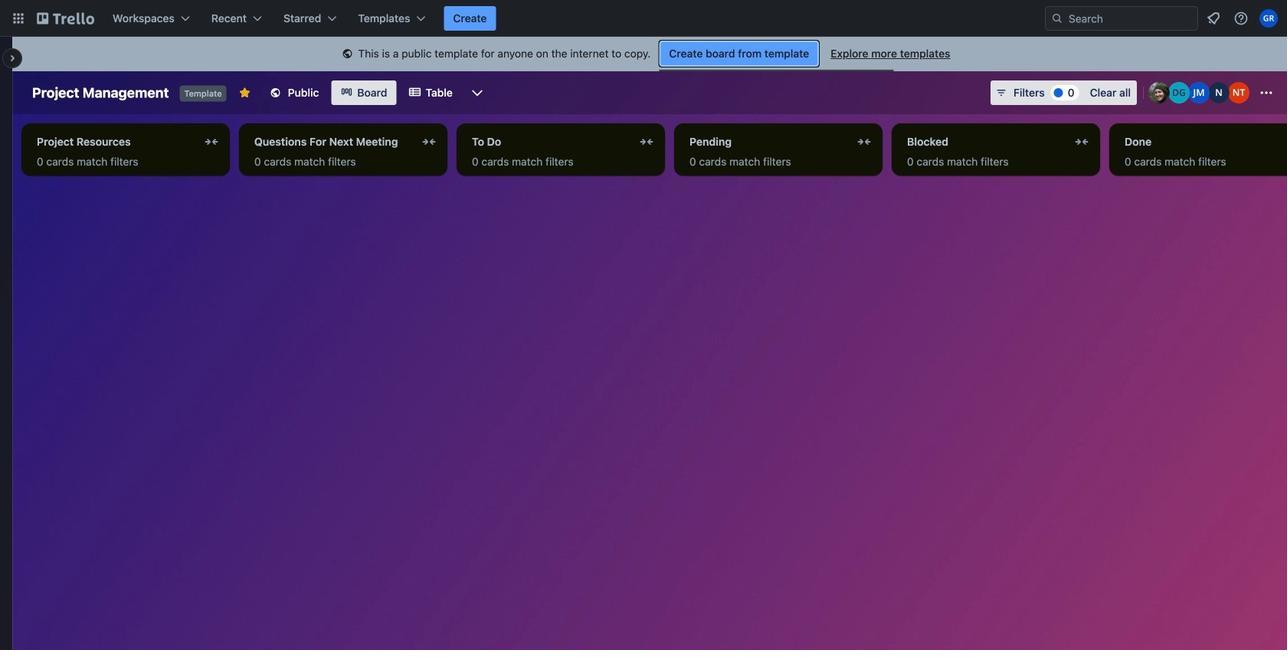 Task type: locate. For each thing, give the bounding box(es) containing it.
devan goldstein (devangoldstein2) image
[[1169, 82, 1190, 103]]

None text field
[[681, 130, 852, 154]]

caity (caity) image
[[1149, 82, 1171, 103]]

1 collapse list image from the left
[[420, 133, 438, 151]]

2 collapse list image from the left
[[855, 133, 874, 151]]

2 horizontal spatial collapse list image
[[1073, 133, 1092, 151]]

nic (nicoletollefson1) image
[[1209, 82, 1230, 103]]

1 horizontal spatial collapse list image
[[638, 133, 656, 151]]

star or unstar board image
[[239, 87, 251, 99]]

open information menu image
[[1234, 11, 1249, 26]]

2 collapse list image from the left
[[638, 133, 656, 151]]

0 horizontal spatial collapse list image
[[202, 133, 221, 151]]

0 horizontal spatial collapse list image
[[420, 133, 438, 151]]

jordan mirchev (jordan_mirchev) image
[[1189, 82, 1210, 103]]

3 collapse list image from the left
[[1073, 133, 1092, 151]]

nicole tang (nicoletang31) image
[[1229, 82, 1250, 103]]

None text field
[[28, 130, 199, 154], [245, 130, 417, 154], [463, 130, 635, 154], [898, 130, 1070, 154], [1116, 130, 1288, 154], [28, 130, 199, 154], [245, 130, 417, 154], [463, 130, 635, 154], [898, 130, 1070, 154], [1116, 130, 1288, 154]]

1 horizontal spatial collapse list image
[[855, 133, 874, 151]]

Search field
[[1064, 8, 1198, 29]]

collapse list image
[[420, 133, 438, 151], [638, 133, 656, 151], [1073, 133, 1092, 151]]

collapse list image
[[202, 133, 221, 151], [855, 133, 874, 151]]



Task type: describe. For each thing, give the bounding box(es) containing it.
1 collapse list image from the left
[[202, 133, 221, 151]]

customize views image
[[470, 85, 485, 100]]

0 notifications image
[[1205, 9, 1223, 28]]

primary element
[[0, 0, 1288, 37]]

greg robinson (gregrobinson96) image
[[1260, 9, 1279, 28]]

back to home image
[[37, 6, 94, 31]]

search image
[[1052, 12, 1064, 25]]

Board name text field
[[25, 80, 177, 105]]

sm image
[[340, 47, 355, 62]]

show menu image
[[1259, 85, 1275, 100]]



Task type: vqa. For each thing, say whether or not it's contained in the screenshot.
Templates to the right
no



